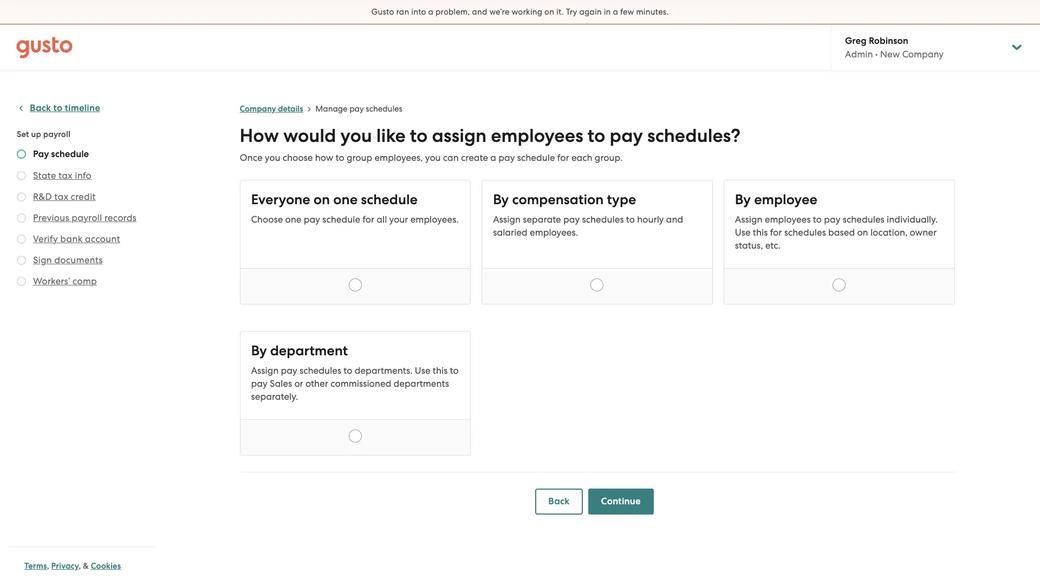Task type: locate. For each thing, give the bounding box(es) containing it.
&
[[83, 562, 89, 571]]

0 horizontal spatial for
[[363, 214, 375, 225]]

pay up separately.
[[251, 378, 268, 389]]

you
[[341, 125, 372, 147], [265, 152, 280, 163], [425, 152, 441, 163]]

schedule
[[51, 149, 89, 160], [517, 152, 555, 163], [361, 191, 418, 208], [323, 214, 360, 225]]

on right based
[[858, 227, 869, 238]]

2 check image from the top
[[17, 235, 26, 244]]

a right in
[[613, 7, 618, 17]]

based
[[829, 227, 855, 238]]

by for by compensation type
[[493, 191, 509, 208]]

0 vertical spatial use
[[735, 227, 751, 238]]

1 horizontal spatial for
[[558, 152, 570, 163]]

0 vertical spatial employees
[[491, 125, 584, 147]]

check image left the r&d
[[17, 192, 26, 202]]

3 check image from the top
[[17, 277, 26, 286]]

to inside assign separate pay schedules to hourly and salaried employees.
[[626, 214, 635, 225]]

1 check image from the top
[[17, 171, 26, 180]]

each
[[572, 152, 593, 163]]

1 horizontal spatial ,
[[79, 562, 81, 571]]

by department
[[251, 343, 348, 359]]

home image
[[16, 37, 73, 58]]

separate
[[523, 214, 561, 225]]

1 vertical spatial employees.
[[530, 227, 578, 238]]

0 horizontal spatial one
[[285, 214, 302, 225]]

2 horizontal spatial assign
[[735, 214, 763, 225]]

check image left pay on the left top
[[17, 150, 26, 159]]

use up departments
[[415, 365, 431, 376]]

this inside assign employees to pay schedules individually. use this for schedules based on location, owner status, etc.
[[753, 227, 768, 238]]

working
[[512, 7, 543, 17]]

and inside assign separate pay schedules to hourly and salaried employees.
[[667, 214, 684, 225]]

employees
[[491, 125, 584, 147], [765, 214, 811, 225]]

schedule left each
[[517, 152, 555, 163]]

account
[[85, 234, 120, 244]]

use
[[735, 227, 751, 238], [415, 365, 431, 376]]

pay up based
[[825, 214, 841, 225]]

payroll down credit
[[72, 212, 102, 223]]

departments.
[[355, 365, 413, 376]]

check image left previous
[[17, 214, 26, 223]]

tax right the r&d
[[54, 191, 68, 202]]

on inside assign employees to pay schedules individually. use this for schedules based on location, owner status, etc.
[[858, 227, 869, 238]]

pay down the by compensation type
[[564, 214, 580, 225]]

for left all
[[363, 214, 375, 225]]

by left employee
[[735, 191, 751, 208]]

0 horizontal spatial employees.
[[411, 214, 459, 225]]

back for back to timeline
[[30, 102, 51, 114]]

you left can
[[425, 152, 441, 163]]

assign up sales
[[251, 365, 279, 376]]

1 horizontal spatial payroll
[[72, 212, 102, 223]]

employees. inside assign separate pay schedules to hourly and salaried employees.
[[530, 227, 578, 238]]

2 horizontal spatial a
[[613, 7, 618, 17]]

1 vertical spatial use
[[415, 365, 431, 376]]

and left the we're
[[472, 7, 488, 17]]

employees inside how would you like to assign employees to pay schedules? once you choose how to group employees, you can create a pay schedule for each group.
[[491, 125, 584, 147]]

privacy link
[[51, 562, 79, 571]]

1 vertical spatial and
[[667, 214, 684, 225]]

on up choose one pay schedule for all your employees.
[[314, 191, 330, 208]]

how
[[240, 125, 279, 147]]

employees up each
[[491, 125, 584, 147]]

a inside how would you like to assign employees to pay schedules? once you choose how to group employees, you can create a pay schedule for each group.
[[491, 152, 497, 163]]

3 check image from the top
[[17, 214, 26, 223]]

a right the create
[[491, 152, 497, 163]]

check image
[[17, 150, 26, 159], [17, 192, 26, 202], [17, 214, 26, 223], [17, 256, 26, 265]]

assign for compensation
[[493, 214, 521, 225]]

comp
[[73, 276, 97, 287]]

assign inside assign pay schedules to departments. use this to pay sales or other commissioned departments separately.
[[251, 365, 279, 376]]

back inside button
[[30, 102, 51, 114]]

2 vertical spatial on
[[858, 227, 869, 238]]

group
[[347, 152, 373, 163]]

schedule up state tax info button
[[51, 149, 89, 160]]

0 vertical spatial check image
[[17, 171, 26, 180]]

assign up "status,"
[[735, 214, 763, 225]]

1 horizontal spatial company
[[903, 49, 944, 60]]

0 vertical spatial company
[[903, 49, 944, 60]]

1 vertical spatial this
[[433, 365, 448, 376]]

by up separately.
[[251, 343, 267, 359]]

state tax info button
[[33, 169, 92, 182]]

for left each
[[558, 152, 570, 163]]

1 horizontal spatial employees
[[765, 214, 811, 225]]

employees inside assign employees to pay schedules individually. use this for schedules based on location, owner status, etc.
[[765, 214, 811, 225]]

for inside assign employees to pay schedules individually. use this for schedules based on location, owner status, etc.
[[771, 227, 782, 238]]

0 horizontal spatial you
[[265, 152, 280, 163]]

on
[[545, 7, 555, 17], [314, 191, 330, 208], [858, 227, 869, 238]]

2 check image from the top
[[17, 192, 26, 202]]

0 horizontal spatial payroll
[[43, 130, 70, 139]]

verify
[[33, 234, 58, 244]]

into
[[412, 7, 426, 17]]

r&d
[[33, 191, 52, 202]]

schedules
[[366, 104, 403, 114], [582, 214, 624, 225], [843, 214, 885, 225], [785, 227, 826, 238], [300, 365, 342, 376]]

1 vertical spatial tax
[[54, 191, 68, 202]]

1 horizontal spatial assign
[[493, 214, 521, 225]]

would
[[283, 125, 336, 147]]

a right into
[[429, 7, 434, 17]]

previous
[[33, 212, 69, 223]]

1 horizontal spatial this
[[753, 227, 768, 238]]

0 horizontal spatial use
[[415, 365, 431, 376]]

check image left state
[[17, 171, 26, 180]]

assign inside assign separate pay schedules to hourly and salaried employees.
[[493, 214, 521, 225]]

check image for state
[[17, 171, 26, 180]]

workers' comp
[[33, 276, 97, 287]]

check image left sign
[[17, 256, 26, 265]]

, left &
[[79, 562, 81, 571]]

employees. right your on the top of the page
[[411, 214, 459, 225]]

by up the salaried
[[493, 191, 509, 208]]

back
[[30, 102, 51, 114], [549, 496, 570, 507]]

robinson
[[869, 35, 909, 47]]

schedules up other
[[300, 365, 342, 376]]

1 horizontal spatial use
[[735, 227, 751, 238]]

None button
[[240, 180, 471, 305], [482, 180, 713, 305], [724, 180, 955, 305], [240, 331, 471, 456], [240, 180, 471, 305], [482, 180, 713, 305], [724, 180, 955, 305], [240, 331, 471, 456]]

you up group
[[341, 125, 372, 147]]

tax for credit
[[54, 191, 68, 202]]

check image for previous
[[17, 214, 26, 223]]

0 vertical spatial tax
[[59, 170, 73, 181]]

workers' comp button
[[33, 275, 97, 288]]

1 vertical spatial employees
[[765, 214, 811, 225]]

0 horizontal spatial assign
[[251, 365, 279, 376]]

0 horizontal spatial this
[[433, 365, 448, 376]]

, left privacy link
[[47, 562, 49, 571]]

0 horizontal spatial ,
[[47, 562, 49, 571]]

and right hourly
[[667, 214, 684, 225]]

1 vertical spatial back
[[549, 496, 570, 507]]

admin
[[846, 49, 873, 60]]

this up "status,"
[[753, 227, 768, 238]]

pay inside assign employees to pay schedules individually. use this for schedules based on location, owner status, etc.
[[825, 214, 841, 225]]

gusto ran into a problem, and we're working on it. try again in a few minutes.
[[372, 7, 669, 17]]

everyone on one schedule
[[251, 191, 418, 208]]

assign inside assign employees to pay schedules individually. use this for schedules based on location, owner status, etc.
[[735, 214, 763, 225]]

payroll up pay schedule
[[43, 130, 70, 139]]

pay up group.
[[610, 125, 643, 147]]

use up "status,"
[[735, 227, 751, 238]]

check image
[[17, 171, 26, 180], [17, 235, 26, 244], [17, 277, 26, 286]]

0 vertical spatial and
[[472, 7, 488, 17]]

0 horizontal spatial by
[[251, 343, 267, 359]]

None radio
[[349, 279, 362, 292], [591, 279, 604, 292], [833, 279, 846, 292], [349, 430, 362, 443], [349, 279, 362, 292], [591, 279, 604, 292], [833, 279, 846, 292], [349, 430, 362, 443]]

check image left verify on the left top
[[17, 235, 26, 244]]

1 horizontal spatial and
[[667, 214, 684, 225]]

schedules up like
[[366, 104, 403, 114]]

tax left info
[[59, 170, 73, 181]]

to inside assign employees to pay schedules individually. use this for schedules based on location, owner status, etc.
[[813, 214, 822, 225]]

2 horizontal spatial on
[[858, 227, 869, 238]]

,
[[47, 562, 49, 571], [79, 562, 81, 571]]

0 vertical spatial back
[[30, 102, 51, 114]]

check image left workers'
[[17, 277, 26, 286]]

back to timeline button
[[17, 102, 100, 115]]

you right once
[[265, 152, 280, 163]]

1 horizontal spatial on
[[545, 7, 555, 17]]

0 vertical spatial this
[[753, 227, 768, 238]]

company right new
[[903, 49, 944, 60]]

it.
[[557, 7, 564, 17]]

0 horizontal spatial on
[[314, 191, 330, 208]]

2 horizontal spatial for
[[771, 227, 782, 238]]

employees,
[[375, 152, 423, 163]]

1 vertical spatial payroll
[[72, 212, 102, 223]]

to
[[53, 102, 63, 114], [410, 125, 428, 147], [588, 125, 606, 147], [336, 152, 345, 163], [626, 214, 635, 225], [813, 214, 822, 225], [344, 365, 353, 376], [450, 365, 459, 376]]

payroll
[[43, 130, 70, 139], [72, 212, 102, 223]]

company
[[903, 49, 944, 60], [240, 104, 276, 114]]

assign for department
[[251, 365, 279, 376]]

1 vertical spatial check image
[[17, 235, 26, 244]]

timeline
[[65, 102, 100, 114]]

employees down employee
[[765, 214, 811, 225]]

r&d tax credit button
[[33, 190, 96, 203]]

on left it.
[[545, 7, 555, 17]]

0 vertical spatial payroll
[[43, 130, 70, 139]]

use inside assign employees to pay schedules individually. use this for schedules based on location, owner status, etc.
[[735, 227, 751, 238]]

check image for verify
[[17, 235, 26, 244]]

0 horizontal spatial company
[[240, 104, 276, 114]]

1 horizontal spatial by
[[493, 191, 509, 208]]

1 horizontal spatial employees.
[[530, 227, 578, 238]]

4 check image from the top
[[17, 256, 26, 265]]

company inside greg robinson admin • new company
[[903, 49, 944, 60]]

assign employees to pay schedules individually. use this for schedules based on location, owner status, etc.
[[735, 214, 938, 251]]

0 vertical spatial for
[[558, 152, 570, 163]]

employees. down separate
[[530, 227, 578, 238]]

1 vertical spatial on
[[314, 191, 330, 208]]

try
[[566, 7, 578, 17]]

terms
[[24, 562, 47, 571]]

0 horizontal spatial back
[[30, 102, 51, 114]]

1 horizontal spatial back
[[549, 496, 570, 507]]

this up departments
[[433, 365, 448, 376]]

state
[[33, 170, 56, 181]]

1 check image from the top
[[17, 150, 26, 159]]

0 vertical spatial employees.
[[411, 214, 459, 225]]

for up etc.
[[771, 227, 782, 238]]

assign
[[493, 214, 521, 225], [735, 214, 763, 225], [251, 365, 279, 376]]

1 horizontal spatial a
[[491, 152, 497, 163]]

all
[[377, 214, 387, 225]]

2 vertical spatial for
[[771, 227, 782, 238]]

once
[[240, 152, 263, 163]]

2 horizontal spatial by
[[735, 191, 751, 208]]

2 vertical spatial check image
[[17, 277, 26, 286]]

sign
[[33, 255, 52, 266]]

assign up the salaried
[[493, 214, 521, 225]]

company up how
[[240, 104, 276, 114]]

etc.
[[766, 240, 781, 251]]

tax
[[59, 170, 73, 181], [54, 191, 68, 202]]

schedules down type
[[582, 214, 624, 225]]

one down everyone
[[285, 214, 302, 225]]

group.
[[595, 152, 623, 163]]

0 vertical spatial one
[[333, 191, 358, 208]]

like
[[377, 125, 406, 147]]

one up choose one pay schedule for all your employees.
[[333, 191, 358, 208]]

a
[[429, 7, 434, 17], [613, 7, 618, 17], [491, 152, 497, 163]]

assign pay schedules to departments. use this to pay sales or other commissioned departments separately.
[[251, 365, 459, 402]]

0 horizontal spatial employees
[[491, 125, 584, 147]]



Task type: describe. For each thing, give the bounding box(es) containing it.
documents
[[54, 255, 103, 266]]

terms , privacy , & cookies
[[24, 562, 121, 571]]

sales
[[270, 378, 292, 389]]

check image for r&d
[[17, 192, 26, 202]]

company details
[[240, 104, 303, 114]]

employee
[[755, 191, 818, 208]]

manage pay schedules
[[316, 104, 403, 114]]

by employee
[[735, 191, 818, 208]]

0 vertical spatial on
[[545, 7, 555, 17]]

verify bank account button
[[33, 233, 120, 246]]

pay schedule
[[33, 149, 89, 160]]

can
[[443, 152, 459, 163]]

everyone
[[251, 191, 310, 208]]

individually.
[[887, 214, 938, 225]]

again
[[580, 7, 602, 17]]

pay schedule list
[[17, 149, 150, 290]]

use inside assign pay schedules to departments. use this to pay sales or other commissioned departments separately.
[[415, 365, 431, 376]]

sign documents button
[[33, 254, 103, 267]]

terms link
[[24, 562, 47, 571]]

few
[[621, 7, 634, 17]]

assign separate pay schedules to hourly and salaried employees.
[[493, 214, 684, 238]]

set up payroll
[[17, 130, 70, 139]]

check image for workers'
[[17, 277, 26, 286]]

company details link
[[240, 104, 303, 114]]

this inside assign pay schedules to departments. use this to pay sales or other commissioned departments separately.
[[433, 365, 448, 376]]

back link
[[536, 489, 583, 515]]

continue button
[[588, 489, 654, 515]]

1 vertical spatial for
[[363, 214, 375, 225]]

r&d tax credit
[[33, 191, 96, 202]]

new
[[881, 49, 900, 60]]

privacy
[[51, 562, 79, 571]]

schedule down everyone on one schedule
[[323, 214, 360, 225]]

schedule up all
[[361, 191, 418, 208]]

1 , from the left
[[47, 562, 49, 571]]

continue
[[601, 496, 641, 507]]

sign documents
[[33, 255, 103, 266]]

schedules?
[[648, 125, 741, 147]]

payroll inside 'previous payroll records' button
[[72, 212, 102, 223]]

schedule inside the pay schedule 'list'
[[51, 149, 89, 160]]

back to timeline
[[30, 102, 100, 114]]

how would you like to assign employees to pay schedules? once you choose how to group employees, you can create a pay schedule for each group.
[[240, 125, 741, 163]]

2 horizontal spatial you
[[425, 152, 441, 163]]

pay right the create
[[499, 152, 515, 163]]

pay down everyone on one schedule
[[304, 214, 320, 225]]

set
[[17, 130, 29, 139]]

pay right manage
[[350, 104, 364, 114]]

workers'
[[33, 276, 70, 287]]

previous payroll records
[[33, 212, 137, 223]]

ran
[[396, 7, 409, 17]]

check image for sign
[[17, 256, 26, 265]]

in
[[604, 7, 611, 17]]

choose
[[251, 214, 283, 225]]

to inside button
[[53, 102, 63, 114]]

1 vertical spatial one
[[285, 214, 302, 225]]

gusto
[[372, 7, 394, 17]]

1 horizontal spatial one
[[333, 191, 358, 208]]

or
[[295, 378, 303, 389]]

by for by employee
[[735, 191, 751, 208]]

greg
[[846, 35, 867, 47]]

info
[[75, 170, 92, 181]]

records
[[104, 212, 137, 223]]

choose one pay schedule for all your employees.
[[251, 214, 459, 225]]

greg robinson admin • new company
[[846, 35, 944, 60]]

assign
[[432, 125, 487, 147]]

cookies
[[91, 562, 121, 571]]

tax for info
[[59, 170, 73, 181]]

departments
[[394, 378, 449, 389]]

1 vertical spatial company
[[240, 104, 276, 114]]

schedule inside how would you like to assign employees to pay schedules? once you choose how to group employees, you can create a pay schedule for each group.
[[517, 152, 555, 163]]

schedules left based
[[785, 227, 826, 238]]

hourly
[[638, 214, 664, 225]]

back for back
[[549, 496, 570, 507]]

location,
[[871, 227, 908, 238]]

owner
[[910, 227, 937, 238]]

pay inside assign separate pay schedules to hourly and salaried employees.
[[564, 214, 580, 225]]

bank
[[60, 234, 83, 244]]

create
[[461, 152, 488, 163]]

status,
[[735, 240, 763, 251]]

credit
[[71, 191, 96, 202]]

commissioned
[[331, 378, 392, 389]]

manage
[[316, 104, 348, 114]]

choose
[[283, 152, 313, 163]]

schedules inside assign pay schedules to departments. use this to pay sales or other commissioned departments separately.
[[300, 365, 342, 376]]

minutes.
[[637, 7, 669, 17]]

1 horizontal spatial you
[[341, 125, 372, 147]]

problem,
[[436, 7, 470, 17]]

by compensation type
[[493, 191, 637, 208]]

schedules up based
[[843, 214, 885, 225]]

by for by department
[[251, 343, 267, 359]]

we're
[[490, 7, 510, 17]]

previous payroll records button
[[33, 211, 137, 224]]

2 , from the left
[[79, 562, 81, 571]]

your
[[390, 214, 408, 225]]

pay up sales
[[281, 365, 297, 376]]

how
[[315, 152, 334, 163]]

cookies button
[[91, 560, 121, 573]]

other
[[306, 378, 328, 389]]

type
[[607, 191, 637, 208]]

•
[[876, 49, 878, 60]]

0 horizontal spatial and
[[472, 7, 488, 17]]

compensation
[[512, 191, 604, 208]]

for inside how would you like to assign employees to pay schedules? once you choose how to group employees, you can create a pay schedule for each group.
[[558, 152, 570, 163]]

verify bank account
[[33, 234, 120, 244]]

pay
[[33, 149, 49, 160]]

salaried
[[493, 227, 528, 238]]

up
[[31, 130, 41, 139]]

department
[[270, 343, 348, 359]]

0 horizontal spatial a
[[429, 7, 434, 17]]

assign for employee
[[735, 214, 763, 225]]

schedules inside assign separate pay schedules to hourly and salaried employees.
[[582, 214, 624, 225]]



Task type: vqa. For each thing, say whether or not it's contained in the screenshot.
the Assign employees to pay schedules individually. Use this for schedules based on location, owner status, etc.
yes



